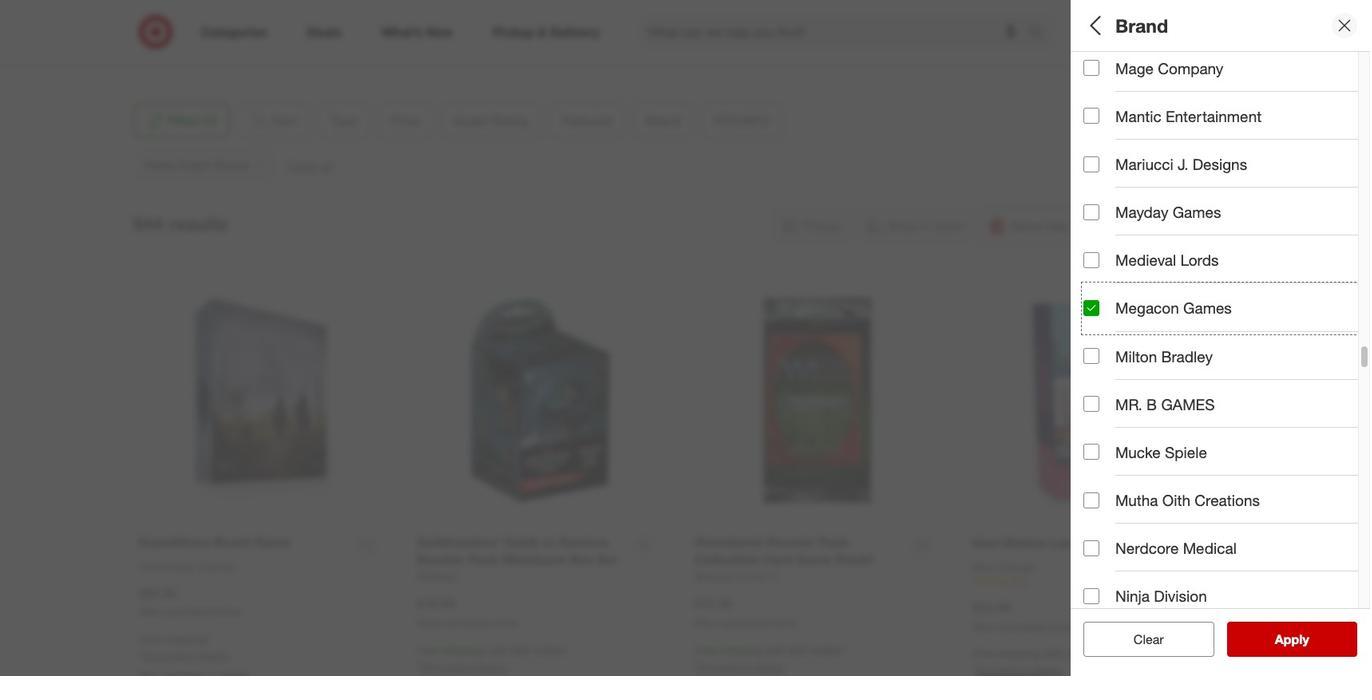 Task type: describe. For each thing, give the bounding box(es) containing it.
$100;
[[1299, 139, 1326, 153]]

clear button
[[1084, 622, 1215, 658]]

mage
[[1116, 59, 1154, 77]]

when for $20.99
[[973, 621, 998, 633]]

$25
[[1200, 139, 1218, 153]]

$50
[[1262, 139, 1280, 153]]

drive
[[258, 13, 284, 27]]

&
[[1128, 307, 1135, 321]]

guest
[[1084, 180, 1127, 199]]

Mage Company checkbox
[[1084, 60, 1100, 76]]

mayday games
[[1116, 203, 1222, 221]]

* down $15.95
[[695, 661, 699, 674]]

ninja
[[1116, 587, 1150, 606]]

medieval lords
[[1116, 251, 1220, 269]]

orders* for $18.99
[[533, 644, 569, 658]]

$15
[[1139, 139, 1157, 153]]

megacon games
[[1116, 299, 1233, 318]]

type board games; card games; collectible trading cards; ga
[[1084, 63, 1371, 97]]

all
[[1160, 632, 1173, 648]]

mr.
[[1116, 395, 1143, 414]]

$0
[[1084, 139, 1096, 153]]

online for $84.95
[[215, 607, 241, 619]]

* down $18.99
[[417, 661, 421, 674]]

nerdcore
[[1116, 539, 1180, 558]]

featured new
[[1084, 231, 1148, 265]]

Mayday Games checkbox
[[1084, 204, 1100, 220]]

mage company
[[1116, 59, 1224, 77]]

purchased for $15.95
[[723, 618, 768, 630]]

$25;
[[1176, 139, 1197, 153]]

0 horizontal spatial exclusions apply. button
[[143, 649, 230, 665]]

technology;
[[1138, 307, 1198, 321]]

$84.95
[[139, 585, 177, 601]]

free for $15.95
[[695, 644, 717, 658]]

shipping for $15.95
[[720, 644, 763, 658]]

medical
[[1184, 539, 1237, 558]]

art
[[1110, 307, 1125, 321]]

Megacon Games checkbox
[[1084, 300, 1100, 316]]

games for megacon games
[[1184, 299, 1233, 318]]

Include out of stock checkbox
[[1084, 403, 1100, 419]]

exclusions apply. button for $18.99
[[421, 660, 508, 676]]

see
[[1259, 632, 1282, 648]]

$84.95 when purchased online
[[139, 585, 241, 619]]

board
[[1084, 83, 1115, 97]]

hr
[[1095, 307, 1107, 321]]

shipping inside free shipping * * exclusions apply.
[[164, 633, 207, 647]]

exclusions for $15.95
[[699, 661, 752, 674]]

brand for brand
[[1116, 14, 1169, 36]]

free shipping with $35 orders* * exclusions apply. for $15.95
[[695, 644, 847, 674]]

mucke spiele
[[1116, 443, 1208, 462]]

clear all
[[1126, 632, 1173, 648]]

out
[[1170, 402, 1192, 420]]

53719
[[215, 29, 246, 43]]

mantic entertainment
[[1116, 107, 1263, 125]]

games
[[1162, 395, 1216, 414]]

spiele;
[[1329, 307, 1363, 321]]

mayday
[[1116, 203, 1169, 221]]

lords
[[1181, 251, 1220, 269]]

new
[[1084, 251, 1107, 265]]

$50;
[[1238, 139, 1259, 153]]

search button
[[1023, 14, 1061, 53]]

MR. B GAMES checkbox
[[1084, 396, 1100, 412]]

orders* for $15.95
[[811, 644, 847, 658]]

all filters
[[1084, 14, 1161, 36]]

free shipping * * exclusions apply.
[[139, 633, 230, 663]]

free for $20.99
[[973, 648, 995, 661]]

brand 0-hr art & technology; 25th century games; 2f-spiele; 2
[[1084, 287, 1371, 321]]

orders* for $20.99
[[1089, 648, 1125, 661]]

ga
[[1360, 83, 1371, 97]]

mutha oith creations
[[1116, 491, 1261, 510]]

when for $15.95
[[695, 618, 720, 630]]

with for $15.95
[[766, 644, 787, 658]]

rating
[[1131, 180, 1178, 199]]

see results
[[1259, 632, 1327, 648]]

$35 for $20.99
[[1068, 648, 1086, 661]]

$35 for $18.99
[[512, 644, 530, 658]]

free shipping with $35 orders*
[[973, 648, 1125, 661]]

when for $84.95
[[139, 607, 164, 619]]

944 results
[[133, 213, 228, 235]]

$15.95 when purchased online
[[695, 596, 797, 630]]

guest rating button
[[1084, 164, 1371, 220]]

* down $84.95 when purchased online
[[207, 633, 211, 647]]

ninja division
[[1116, 587, 1208, 606]]

shipping for $20.99
[[998, 648, 1041, 661]]

brand dialog
[[1071, 0, 1371, 677]]

purchased for $84.95
[[167, 607, 212, 619]]

company
[[1159, 59, 1224, 77]]

all
[[1084, 14, 1106, 36]]

$18.99
[[417, 596, 455, 612]]

exclusions inside free shipping * * exclusions apply.
[[143, 650, 196, 663]]



Task type: locate. For each thing, give the bounding box(es) containing it.
purchased down $15.95
[[723, 618, 768, 630]]

results for see results
[[1285, 632, 1327, 648]]

online inside $18.99 when purchased online
[[493, 618, 519, 630]]

online inside $20.99 when purchased online
[[1049, 621, 1075, 633]]

0 horizontal spatial exclusions
[[143, 650, 196, 663]]

games; down company
[[1187, 83, 1226, 97]]

$35 down ninja division option
[[1068, 648, 1086, 661]]

games;
[[1118, 83, 1157, 97], [1187, 83, 1226, 97], [1270, 307, 1308, 321]]

online for $18.99
[[493, 618, 519, 630]]

1 horizontal spatial $35
[[790, 644, 808, 658]]

commerce
[[174, 13, 229, 27]]

2f-
[[1312, 307, 1329, 321]]

nerdcore medical
[[1116, 539, 1237, 558]]

games; left 2f-
[[1270, 307, 1308, 321]]

$15;
[[1115, 139, 1136, 153]]

type
[[1084, 63, 1118, 81]]

1 horizontal spatial games;
[[1187, 83, 1226, 97]]

exclusions down $18.99 when purchased online
[[421, 661, 474, 674]]

0 vertical spatial games
[[1173, 203, 1222, 221]]

park
[[233, 13, 255, 27]]

2 clear from the left
[[1134, 632, 1165, 648]]

Medieval Lords checkbox
[[1084, 252, 1100, 268]]

brand
[[1116, 14, 1169, 36], [1084, 287, 1128, 305]]

What can we help you find? suggestions appear below search field
[[639, 14, 1034, 50]]

shipping down the $15.95 when purchased online
[[720, 644, 763, 658]]

$35 down $18.99 when purchased online
[[512, 644, 530, 658]]

free down $84.95 on the left bottom of the page
[[139, 633, 161, 647]]

shipping
[[164, 633, 207, 647], [442, 644, 485, 658], [720, 644, 763, 658], [998, 648, 1041, 661]]

when down $15.95
[[695, 618, 720, 630]]

Milton Bradley checkbox
[[1084, 348, 1100, 364]]

games; down the mage
[[1118, 83, 1157, 97]]

mariucci
[[1116, 155, 1174, 173]]

0 horizontal spatial with
[[488, 644, 509, 658]]

guest rating
[[1084, 180, 1178, 199]]

Nerdcore Medical checkbox
[[1084, 541, 1100, 557]]

1
[[1023, 577, 1028, 589]]

spiele
[[1166, 443, 1208, 462]]

stock
[[1214, 402, 1251, 420]]

Mariucci J. Designs checkbox
[[1084, 156, 1100, 172]]

Ninja Division checkbox
[[1084, 589, 1100, 605]]

free shipping with $35 orders* * exclusions apply. down $18.99 when purchased online
[[417, 644, 569, 674]]

2 horizontal spatial orders*
[[1089, 648, 1125, 661]]

purchased for $18.99
[[445, 618, 490, 630]]

exclusions down the $15.95 when purchased online
[[699, 661, 752, 674]]

results inside see results button
[[1285, 632, 1327, 648]]

shipping for $18.99
[[442, 644, 485, 658]]

purchased inside $84.95 when purchased online
[[167, 607, 212, 619]]

free down $15.95
[[695, 644, 717, 658]]

$20.99
[[973, 600, 1011, 616]]

1 vertical spatial brand
[[1084, 287, 1128, 305]]

b
[[1147, 395, 1158, 414]]

0 horizontal spatial results
[[169, 213, 228, 235]]

results for 944 results
[[169, 213, 228, 235]]

apply. down $84.95 when purchased online
[[199, 650, 230, 663]]

milton bradley
[[1116, 347, 1214, 366]]

25th
[[1201, 307, 1223, 321]]

$20.99 when purchased online
[[973, 600, 1075, 633]]

apply
[[1276, 632, 1310, 648]]

orders*
[[533, 644, 569, 658], [811, 644, 847, 658], [1089, 648, 1125, 661]]

online inside the $15.95 when purchased online
[[771, 618, 797, 630]]

0 vertical spatial results
[[169, 213, 228, 235]]

with down $18.99 when purchased online
[[488, 644, 509, 658]]

filters
[[1111, 14, 1161, 36]]

with down $20.99 when purchased online
[[1044, 648, 1065, 661]]

brand up hr
[[1084, 287, 1128, 305]]

of
[[1196, 402, 1209, 420]]

when for $18.99
[[417, 618, 442, 630]]

exclusions down $84.95 when purchased online
[[143, 650, 196, 663]]

1 horizontal spatial exclusions apply. button
[[421, 660, 508, 676]]

j.
[[1178, 155, 1189, 173]]

cards;
[[1324, 83, 1357, 97]]

$35
[[512, 644, 530, 658], [790, 644, 808, 658], [1068, 648, 1086, 661]]

purchased up free shipping * * exclusions apply.
[[167, 607, 212, 619]]

2 horizontal spatial $35
[[1068, 648, 1086, 661]]

free inside free shipping * * exclusions apply.
[[139, 633, 161, 647]]

1 clear from the left
[[1126, 632, 1157, 648]]

Mutha Oith Creations checkbox
[[1084, 493, 1100, 509]]

century
[[1226, 307, 1266, 321]]

clear down ninja division
[[1134, 632, 1165, 648]]

purchased down $18.99
[[445, 618, 490, 630]]

results right see
[[1285, 632, 1327, 648]]

milton
[[1116, 347, 1158, 366]]

exclusions apply. button down $84.95 when purchased online
[[143, 649, 230, 665]]

apply.
[[199, 650, 230, 663], [478, 661, 508, 674], [756, 661, 786, 674]]

1 vertical spatial results
[[1285, 632, 1327, 648]]

bradley
[[1162, 347, 1214, 366]]

2835
[[146, 13, 171, 27]]

include out of stock
[[1116, 402, 1251, 420]]

wi
[[199, 29, 212, 43]]

mucke
[[1116, 443, 1161, 462]]

,
[[192, 29, 195, 43]]

designs
[[1193, 155, 1248, 173]]

search
[[1023, 25, 1061, 41]]

2 horizontal spatial games;
[[1270, 307, 1308, 321]]

mutha
[[1116, 491, 1159, 510]]

* down $84.95 on the left bottom of the page
[[139, 650, 143, 663]]

exclusions apply. button for $15.95
[[699, 660, 786, 676]]

when inside $18.99 when purchased online
[[417, 618, 442, 630]]

purchased
[[167, 607, 212, 619], [445, 618, 490, 630], [723, 618, 768, 630], [1001, 621, 1046, 633]]

brand up the mage
[[1116, 14, 1169, 36]]

clear inside button
[[1126, 632, 1157, 648]]

free down $18.99
[[417, 644, 439, 658]]

0 horizontal spatial free shipping with $35 orders* * exclusions apply.
[[417, 644, 569, 674]]

0 horizontal spatial apply.
[[199, 650, 230, 663]]

purchased down the "$20.99"
[[1001, 621, 1046, 633]]

when down the "$20.99"
[[973, 621, 998, 633]]

purchased inside $18.99 when purchased online
[[445, 618, 490, 630]]

clear left the all
[[1126, 632, 1157, 648]]

results
[[169, 213, 228, 235], [1285, 632, 1327, 648]]

purchased inside $20.99 when purchased online
[[1001, 621, 1046, 633]]

with for $20.99
[[1044, 648, 1065, 661]]

shipping down $84.95 when purchased online
[[164, 633, 207, 647]]

1 horizontal spatial apply.
[[478, 661, 508, 674]]

games for mayday games
[[1173, 203, 1222, 221]]

results right 944
[[169, 213, 228, 235]]

when inside $20.99 when purchased online
[[973, 621, 998, 633]]

0-
[[1084, 307, 1095, 321]]

online for $20.99
[[1049, 621, 1075, 633]]

1 free shipping with $35 orders* * exclusions apply. from the left
[[417, 644, 569, 674]]

exclusions apply. button down $18.99 when purchased online
[[421, 660, 508, 676]]

mr. b games
[[1116, 395, 1216, 414]]

2835 commerce park drive fitchburg , wi 53719 us
[[146, 13, 284, 59]]

megacon
[[1116, 299, 1180, 318]]

purchased inside the $15.95 when purchased online
[[723, 618, 768, 630]]

$100
[[1329, 139, 1353, 153]]

with for $18.99
[[488, 644, 509, 658]]

online for $15.95
[[771, 618, 797, 630]]

1 horizontal spatial free shipping with $35 orders* * exclusions apply.
[[695, 644, 847, 674]]

clear all button
[[1084, 622, 1215, 658]]

entertainment
[[1166, 107, 1263, 125]]

brand inside brand 0-hr art & technology; 25th century games; 2f-spiele; 2
[[1084, 287, 1128, 305]]

featured
[[1084, 231, 1148, 249]]

division
[[1155, 587, 1208, 606]]

free shipping with $35 orders* * exclusions apply. down the $15.95 when purchased online
[[695, 644, 847, 674]]

include
[[1116, 402, 1166, 420]]

free for $18.99
[[417, 644, 439, 658]]

oith
[[1163, 491, 1191, 510]]

1 horizontal spatial exclusions
[[421, 661, 474, 674]]

apply. inside free shipping * * exclusions apply.
[[199, 650, 230, 663]]

0 horizontal spatial $35
[[512, 644, 530, 658]]

$35 down the $15.95 when purchased online
[[790, 644, 808, 658]]

1 horizontal spatial with
[[766, 644, 787, 658]]

2 horizontal spatial with
[[1044, 648, 1065, 661]]

$18.99 when purchased online
[[417, 596, 519, 630]]

online inside $84.95 when purchased online
[[215, 607, 241, 619]]

free shipping with $35 orders* * exclusions apply. for $18.99
[[417, 644, 569, 674]]

mariucci j. designs
[[1116, 155, 1248, 173]]

apply. for $18.99
[[478, 661, 508, 674]]

purchased for $20.99
[[1001, 621, 1046, 633]]

creations
[[1195, 491, 1261, 510]]

apply. down the $15.95 when purchased online
[[756, 661, 786, 674]]

shipping down $18.99 when purchased online
[[442, 644, 485, 658]]

1 vertical spatial games
[[1184, 299, 1233, 318]]

clear
[[1126, 632, 1157, 648], [1134, 632, 1165, 648]]

clear inside button
[[1134, 632, 1165, 648]]

clear for clear
[[1134, 632, 1165, 648]]

1 horizontal spatial results
[[1285, 632, 1327, 648]]

all filters dialog
[[1071, 0, 1371, 677]]

mantic
[[1116, 107, 1162, 125]]

exclusions for $18.99
[[421, 661, 474, 674]]

games; inside brand 0-hr art & technology; 25th century games; 2f-spiele; 2
[[1270, 307, 1308, 321]]

apply button
[[1228, 622, 1358, 658]]

collectible
[[1229, 83, 1282, 97]]

shipping down $20.99 when purchased online
[[998, 648, 1041, 661]]

medieval
[[1116, 251, 1177, 269]]

1 horizontal spatial orders*
[[811, 644, 847, 658]]

apply. for $15.95
[[756, 661, 786, 674]]

0 vertical spatial brand
[[1116, 14, 1169, 36]]

$15.95
[[695, 596, 733, 612]]

exclusions apply. button down the $15.95 when purchased online
[[699, 660, 786, 676]]

exclusions apply. button
[[143, 649, 230, 665], [421, 660, 508, 676], [699, 660, 786, 676]]

2 horizontal spatial exclusions
[[699, 661, 752, 674]]

apply. down $18.99 when purchased online
[[478, 661, 508, 674]]

free down the "$20.99"
[[973, 648, 995, 661]]

2 horizontal spatial apply.
[[756, 661, 786, 674]]

see results button
[[1228, 622, 1358, 658]]

when inside the $15.95 when purchased online
[[695, 618, 720, 630]]

$35 for $15.95
[[790, 644, 808, 658]]

fpo/apo button
[[1084, 332, 1371, 387]]

Mucke Spiele checkbox
[[1084, 445, 1100, 461]]

card
[[1160, 83, 1184, 97]]

fpo/apo
[[1084, 348, 1153, 366]]

when down $18.99
[[417, 618, 442, 630]]

clear for clear all
[[1126, 632, 1157, 648]]

2 free shipping with $35 orders* * exclusions apply. from the left
[[695, 644, 847, 674]]

2 horizontal spatial exclusions apply. button
[[699, 660, 786, 676]]

with down the $15.95 when purchased online
[[766, 644, 787, 658]]

brand for brand 0-hr art & technology; 25th century games; 2f-spiele; 2
[[1084, 287, 1128, 305]]

Mantic Entertainment checkbox
[[1084, 108, 1100, 124]]

944
[[133, 213, 164, 235]]

price
[[1084, 119, 1122, 137]]

0 horizontal spatial games;
[[1118, 83, 1157, 97]]

when inside $84.95 when purchased online
[[139, 607, 164, 619]]

brand inside dialog
[[1116, 14, 1169, 36]]

*
[[207, 633, 211, 647], [139, 650, 143, 663], [417, 661, 421, 674], [695, 661, 699, 674]]

when down $84.95 on the left bottom of the page
[[139, 607, 164, 619]]

0 horizontal spatial orders*
[[533, 644, 569, 658]]



Task type: vqa. For each thing, say whether or not it's contained in the screenshot.


